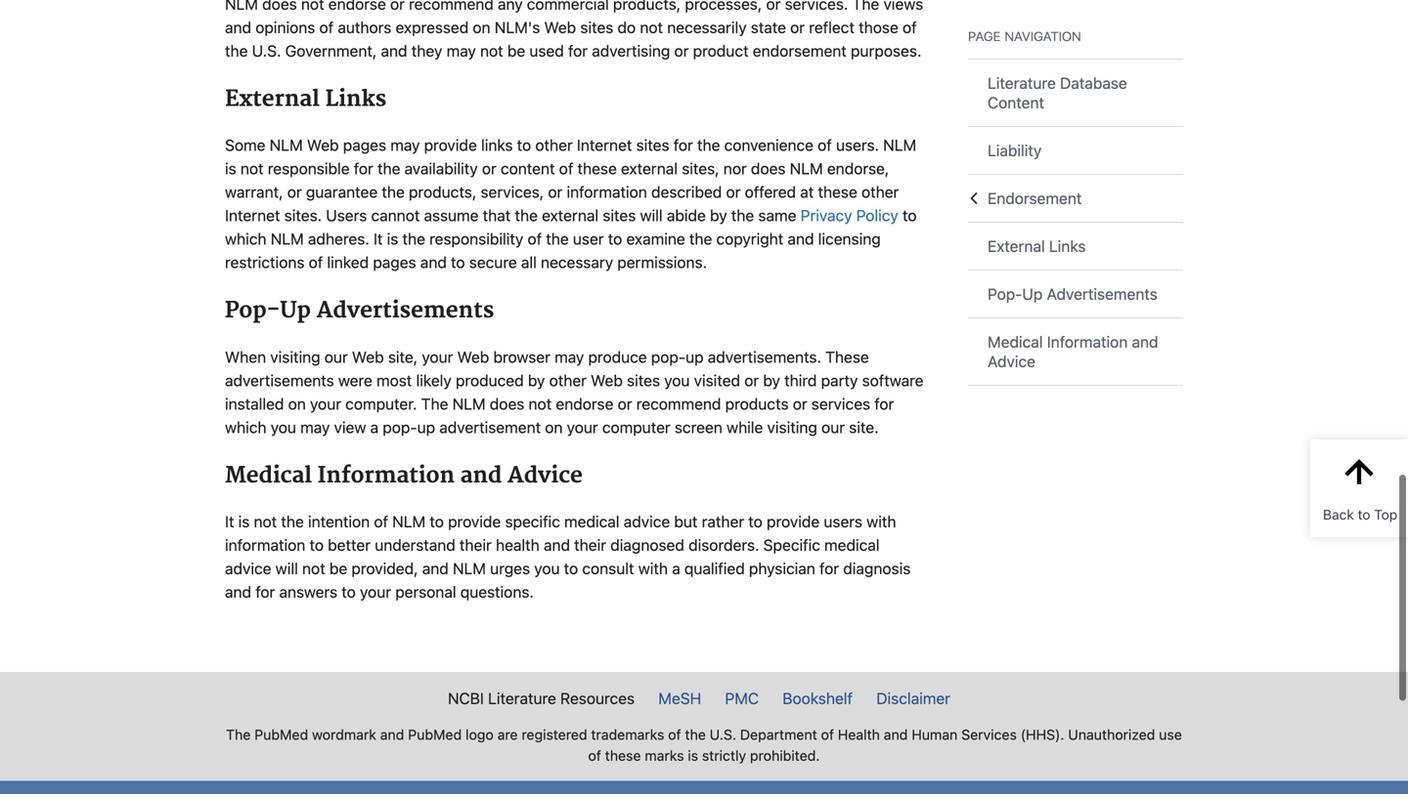 Task type: describe. For each thing, give the bounding box(es) containing it.
necessary
[[541, 252, 613, 271]]

the inside it is not the intention of nlm to provide specific medical advice but rather to provide         users with information to better understand their health and their diagnosed disorders.         specific medical advice will not be provided, and nlm urges you to consult with a         qualified physician for diagnosis and for answers to your personal questions.
[[281, 512, 304, 530]]

which inside to which nlm adheres. it is the responsibility of the user to         examine the copyright and licensing restrictions of linked pages and to secure all         necessary permissions.
[[225, 229, 267, 248]]

bookshelf link
[[773, 686, 862, 710]]

0 vertical spatial information
[[1047, 333, 1128, 352]]

links
[[481, 135, 513, 154]]

content
[[988, 93, 1044, 112]]

questions.
[[460, 582, 534, 601]]

for down specific
[[819, 559, 839, 577]]

opinions
[[255, 17, 315, 36]]

may inside some nlm web pages may provide links to other internet sites for the convenience of         users. nlm is not responsible for the availability or content of these external sites,         nor does nlm endorse, warrant, or guarantee the products, services, or information         described or offered at these other internet sites. users cannot assume that the         external sites will abide by the same
[[390, 135, 420, 154]]

1 horizontal spatial up
[[1022, 285, 1043, 304]]

provide up health
[[448, 512, 501, 530]]

permissions.
[[617, 252, 707, 271]]

provide inside some nlm web pages may provide links to other internet sites for the convenience of         users. nlm is not responsible for the availability or content of these external sites,         nor does nlm endorse, warrant, or guarantee the products, services, or information         described or offered at these other internet sites. users cannot assume that the         external sites will abide by the same
[[424, 135, 477, 154]]

not up opinions
[[301, 0, 324, 12]]

used
[[529, 41, 564, 59]]

ncbi
[[448, 689, 484, 707]]

not right do
[[640, 17, 663, 36]]

you inside it is not the intention of nlm to provide specific medical advice but rather to provide         users with information to better understand their health and their diagnosed disorders.         specific medical advice will not be provided, and nlm urges you to consult with a         qualified physician for diagnosis and for answers to your personal questions.
[[534, 559, 560, 577]]

0 horizontal spatial pop-up advertisements
[[225, 297, 494, 324]]

or up the computer
[[618, 394, 632, 412]]

products
[[725, 394, 789, 412]]

is inside some nlm web pages may provide links to other internet sites for the convenience of         users. nlm is not responsible for the availability or content of these external sites,         nor does nlm endorse, warrant, or guarantee the products, services, or information         described or offered at these other internet sites. users cannot assume that the         external sites will abide by the same
[[225, 159, 236, 177]]

services.
[[785, 0, 848, 12]]

it inside it is not the intention of nlm to provide specific medical advice but rather to provide         users with information to better understand their health and their diagnosed disorders.         specific medical advice will not be provided, and nlm urges you to consult with a         qualified physician for diagnosis and for answers to your personal questions.
[[225, 512, 234, 530]]

on inside the "nlm does not endorse or recommend any commercial products, processes, or services. the         views and opinions of authors expressed on nlm's web sites do not necessarily state or         reflect those of the u.s. government, and they may not be used for advertising or         product endorsement purposes."
[[473, 17, 490, 36]]

software
[[862, 370, 924, 389]]

copyright
[[716, 229, 783, 248]]

and right health
[[884, 726, 908, 742]]

2 vertical spatial on
[[545, 417, 563, 436]]

sites inside the "nlm does not endorse or recommend any commercial products, processes, or services. the         views and opinions of authors expressed on nlm's web sites do not necessarily state or         reflect those of the u.s. government, and they may not be used for advertising or         product endorsement purposes."
[[580, 17, 613, 36]]

all
[[521, 252, 537, 271]]

of left linked
[[309, 252, 323, 271]]

nlm inside to which nlm adheres. it is the responsibility of the user to         examine the copyright and licensing restrictions of linked pages and to secure all         necessary permissions.
[[271, 229, 304, 248]]

0 vertical spatial other
[[535, 135, 573, 154]]

or down third
[[793, 394, 807, 412]]

likely
[[416, 370, 452, 389]]

trademarks
[[591, 726, 664, 742]]

were
[[338, 370, 372, 389]]

sites up described
[[636, 135, 669, 154]]

produced
[[456, 370, 524, 389]]

or up sites. on the top left of page
[[287, 182, 302, 201]]

mesh
[[658, 689, 701, 707]]

0 horizontal spatial external
[[225, 85, 320, 113]]

computer
[[602, 417, 670, 436]]

1 pubmed from the left
[[254, 726, 308, 742]]

some
[[225, 135, 265, 154]]

back to top
[[1323, 507, 1397, 523]]

or down the links
[[482, 159, 497, 177]]

when visiting our web site, your web browser may produce pop-up advertisements. these advertisements were most likely produced by other web sites you visited or by third         party software installed on your computer. the nlm does not endorse or recommend         products or services for which you may view a pop-up advertisement on your computer         screen while visiting our site.
[[225, 347, 924, 436]]

to down the 'intention'
[[309, 535, 324, 554]]

and up personal
[[422, 559, 449, 577]]

resources
[[560, 689, 635, 707]]

0 vertical spatial links
[[325, 85, 386, 113]]

mesh link
[[649, 686, 711, 710]]

to inside some nlm web pages may provide links to other internet sites for the convenience of         users. nlm is not responsible for the availability or content of these external sites,         nor does nlm endorse, warrant, or guarantee the products, services, or information         described or offered at these other internet sites. users cannot assume that the         external sites will abide by the same
[[517, 135, 531, 154]]

0 horizontal spatial visiting
[[270, 347, 320, 365]]

or up authors
[[390, 0, 405, 12]]

provide up specific
[[767, 512, 820, 530]]

for left answers
[[255, 582, 275, 601]]

sites.
[[284, 206, 322, 224]]

of up marks
[[668, 726, 681, 742]]

to inside back to top button
[[1358, 507, 1370, 523]]

assume
[[424, 206, 479, 224]]

may inside the "nlm does not endorse or recommend any commercial products, processes, or services. the         views and opinions of authors expressed on nlm's web sites do not necessarily state or         reflect those of the u.s. government, and they may not be used for advertising or         product endorsement purposes."
[[446, 41, 476, 59]]

0 horizontal spatial with
[[638, 559, 668, 577]]

necessarily
[[667, 17, 747, 36]]

disclaimer
[[876, 689, 950, 707]]

to left consult
[[564, 559, 578, 577]]

computer.
[[345, 394, 417, 412]]

produce
[[588, 347, 647, 365]]

1 vertical spatial medical
[[225, 462, 312, 489]]

disorders.
[[688, 535, 759, 554]]

specific
[[505, 512, 560, 530]]

nlm up at
[[790, 159, 823, 177]]

1 vertical spatial visiting
[[767, 417, 817, 436]]

endorse inside when visiting our web site, your web browser may produce pop-up advertisements. these advertisements were most likely produced by other web sites you visited or by third         party software installed on your computer. the nlm does not endorse or recommend         products or services for which you may view a pop-up advertisement on your computer         screen while visiting our site.
[[556, 394, 613, 412]]

answers
[[279, 582, 337, 601]]

1 horizontal spatial external
[[621, 159, 678, 177]]

linked
[[327, 252, 369, 271]]

1 vertical spatial medical information and advice
[[225, 462, 583, 489]]

database
[[1060, 74, 1127, 92]]

the inside when visiting our web site, your web browser may produce pop-up advertisements. these advertisements were most likely produced by other web sites you visited or by third         party software installed on your computer. the nlm does not endorse or recommend         products or services for which you may view a pop-up advertisement on your computer         screen while visiting our site.
[[421, 394, 448, 412]]

rather
[[702, 512, 744, 530]]

offered
[[745, 182, 796, 201]]

view
[[334, 417, 366, 436]]

diagnosis
[[843, 559, 911, 577]]

purposes.
[[851, 41, 921, 59]]

endorsement link
[[968, 175, 1183, 222]]

0 horizontal spatial advice
[[508, 462, 583, 489]]

will inside some nlm web pages may provide links to other internet sites for the convenience of         users. nlm is not responsible for the availability or content of these external sites,         nor does nlm endorse, warrant, or guarantee the products, services, or information         described or offered at these other internet sites. users cannot assume that the         external sites will abide by the same
[[640, 206, 663, 224]]

may right browser
[[555, 347, 584, 365]]

privacy policy link
[[800, 206, 898, 224]]

web up "were"
[[352, 347, 384, 365]]

to which nlm adheres. it is the responsibility of the user to         examine the copyright and licensing restrictions of linked pages and to secure all         necessary permissions.
[[225, 206, 917, 271]]

nlm inside the "nlm does not endorse or recommend any commercial products, processes, or services. the         views and opinions of authors expressed on nlm's web sites do not necessarily state or         reflect those of the u.s. government, and they may not be used for advertising or         product endorsement purposes."
[[225, 0, 258, 12]]

ncbi literature resources
[[448, 689, 635, 707]]

1 vertical spatial our
[[821, 417, 845, 436]]

nlm up questions.
[[453, 559, 486, 577]]

literature database content link
[[968, 60, 1183, 126]]

0 horizontal spatial literature
[[488, 689, 556, 707]]

warrant,
[[225, 182, 283, 201]]

when
[[225, 347, 266, 365]]

1 vertical spatial pop-
[[383, 417, 417, 436]]

liability link
[[968, 127, 1183, 174]]

processes,
[[685, 0, 762, 12]]

0 vertical spatial medical
[[988, 333, 1043, 352]]

0 horizontal spatial up
[[280, 297, 311, 324]]

human
[[912, 726, 958, 742]]

and down same
[[788, 229, 814, 248]]

health
[[838, 726, 880, 742]]

will inside it is not the intention of nlm to provide specific medical advice but rather to provide         users with information to better understand their health and their diagnosed disorders.         specific medical advice will not be provided, and nlm urges you to consult with a         qualified physician for diagnosis and for answers to your personal questions.
[[275, 559, 298, 577]]

state
[[751, 17, 786, 36]]

installed
[[225, 394, 284, 412]]

navigation
[[1005, 26, 1081, 44]]

1 horizontal spatial pop-up advertisements
[[988, 285, 1158, 304]]

web down produce
[[591, 370, 623, 389]]

views
[[883, 0, 923, 12]]

0 horizontal spatial on
[[288, 394, 306, 412]]

web inside some nlm web pages may provide links to other internet sites for the convenience of         users. nlm is not responsible for the availability or content of these external sites,         nor does nlm endorse, warrant, or guarantee the products, services, or information         described or offered at these other internet sites. users cannot assume that the         external sites will abide by the same
[[307, 135, 339, 154]]

provided,
[[351, 559, 418, 577]]

restrictions
[[225, 252, 305, 271]]

nlm up responsible
[[270, 135, 303, 154]]

do
[[618, 17, 636, 36]]

and left they
[[381, 41, 407, 59]]

0 vertical spatial our
[[324, 347, 348, 365]]

specific
[[763, 535, 820, 554]]

to right answers
[[342, 582, 356, 601]]

1 horizontal spatial advice
[[624, 512, 670, 530]]

department
[[740, 726, 817, 742]]

0 horizontal spatial information
[[318, 462, 455, 489]]

1 their from the left
[[460, 535, 492, 554]]

1 horizontal spatial pop-
[[988, 285, 1022, 304]]

your up the view
[[310, 394, 341, 412]]

but
[[674, 512, 698, 530]]

1 vertical spatial internet
[[225, 206, 280, 224]]

1 vertical spatial these
[[818, 182, 857, 201]]

of down trademarks
[[588, 747, 601, 764]]

2 pubmed from the left
[[408, 726, 462, 742]]

these inside the pubmed wordmark and pubmed logo are registered trademarks of the u.s. department of health and human services (hhs). unauthorized use of these marks is strictly prohibited.
[[605, 747, 641, 764]]

sites,
[[682, 159, 719, 177]]

health
[[496, 535, 540, 554]]

to down responsibility at the left
[[451, 252, 465, 271]]

unauthorized
[[1068, 726, 1155, 742]]

they
[[411, 41, 442, 59]]

policy
[[856, 206, 898, 224]]

1 horizontal spatial internet
[[577, 135, 632, 154]]

recommend inside when visiting our web site, your web browser may produce pop-up advertisements. these advertisements were most likely produced by other web sites you visited or by third         party software installed on your computer. the nlm does not endorse or recommend         products or services for which you may view a pop-up advertisement on your computer         screen while visiting our site.
[[636, 394, 721, 412]]

nlm does not endorse or recommend any commercial products, processes, or services. the         views and opinions of authors expressed on nlm's web sites do not necessarily state or         reflect those of the u.s. government, and they may not be used for advertising or         product endorsement purposes.
[[225, 0, 923, 59]]

while
[[727, 417, 763, 436]]

of right content
[[559, 159, 573, 177]]

the inside the "nlm does not endorse or recommend any commercial products, processes, or services. the         views and opinions of authors expressed on nlm's web sites do not necessarily state or         reflect those of the u.s. government, and they may not be used for advertising or         product endorsement purposes."
[[852, 0, 879, 12]]

0 vertical spatial advice
[[988, 352, 1035, 371]]

(hhs).
[[1021, 726, 1064, 742]]

or down nor
[[726, 182, 741, 201]]

privacy
[[800, 206, 852, 224]]

0 horizontal spatial external
[[542, 206, 599, 224]]

endorse inside the "nlm does not endorse or recommend any commercial products, processes, or services. the         views and opinions of authors expressed on nlm's web sites do not necessarily state or         reflect those of the u.s. government, and they may not be used for advertising or         product endorsement purposes."
[[328, 0, 386, 12]]

nlm's
[[495, 17, 540, 36]]

for up 'guarantee'
[[354, 159, 373, 177]]

0 vertical spatial with
[[867, 512, 896, 530]]

disclaimer link
[[867, 686, 960, 710]]

of down views
[[903, 17, 917, 36]]

1 vertical spatial other
[[861, 182, 899, 201]]

it inside to which nlm adheres. it is the responsibility of the user to         examine the copyright and licensing restrictions of linked pages and to secure all         necessary permissions.
[[373, 229, 383, 248]]

and down the pop-up advertisements link
[[1132, 333, 1158, 352]]

cannot
[[371, 206, 420, 224]]

at
[[800, 182, 814, 201]]

to right rather
[[748, 512, 763, 530]]

not up answers
[[302, 559, 325, 577]]

liability
[[988, 141, 1042, 160]]

web up the produced
[[457, 347, 489, 365]]

advertisements.
[[708, 347, 821, 365]]

of left users.
[[818, 135, 832, 154]]

2 horizontal spatial by
[[763, 370, 780, 389]]

responsible
[[268, 159, 350, 177]]

authors
[[338, 17, 391, 36]]

your inside it is not the intention of nlm to provide specific medical advice but rather to provide         users with information to better understand their health and their diagnosed disorders.         specific medical advice will not be provided, and nlm urges you to consult with a         qualified physician for diagnosis and for answers to your personal questions.
[[360, 582, 391, 601]]

0 horizontal spatial external links
[[225, 85, 386, 113]]

your left the computer
[[567, 417, 598, 436]]

external links link
[[968, 223, 1183, 270]]

information inside it is not the intention of nlm to provide specific medical advice but rather to provide         users with information to better understand their health and their diagnosed disorders.         specific medical advice will not be provided, and nlm urges you to consult with a         qualified physician for diagnosis and for answers to your personal questions.
[[225, 535, 305, 554]]

services
[[811, 394, 870, 412]]

of left health
[[821, 726, 834, 742]]

most
[[377, 370, 412, 389]]

strictly
[[702, 747, 746, 764]]

not left the 'intention'
[[254, 512, 277, 530]]

guarantee
[[306, 182, 378, 201]]

and left answers
[[225, 582, 251, 601]]



Task type: vqa. For each thing, say whether or not it's contained in the screenshot.
the Information inside Medical Information and Advice link
yes



Task type: locate. For each thing, give the bounding box(es) containing it.
0 vertical spatial endorse
[[328, 0, 386, 12]]

diagnosed
[[610, 535, 684, 554]]

pop-
[[988, 285, 1022, 304], [225, 297, 280, 324]]

0 horizontal spatial their
[[460, 535, 492, 554]]

nlm down sites. on the top left of page
[[271, 229, 304, 248]]

any
[[498, 0, 523, 12]]

nlm up understand
[[392, 512, 426, 530]]

of up government,
[[319, 17, 334, 36]]

internet up user
[[577, 135, 632, 154]]

0 vertical spatial external
[[225, 85, 320, 113]]

pop- down external links link
[[988, 285, 1022, 304]]

1 horizontal spatial up
[[686, 347, 704, 365]]

back
[[1323, 507, 1354, 523]]

which inside when visiting our web site, your web browser may produce pop-up advertisements. these advertisements were most likely produced by other web sites you visited or by third         party software installed on your computer. the nlm does not endorse or recommend         products or services for which you may view a pop-up advertisement on your computer         screen while visiting our site.
[[225, 417, 267, 436]]

which up restrictions
[[225, 229, 267, 248]]

to right user
[[608, 229, 622, 248]]

site,
[[388, 347, 418, 365]]

0 horizontal spatial advice
[[225, 559, 271, 577]]

a inside it is not the intention of nlm to provide specific medical advice but rather to provide         users with information to better understand their health and their diagnosed disorders.         specific medical advice will not be provided, and nlm urges you to consult with a         qualified physician for diagnosis and for answers to your personal questions.
[[672, 559, 680, 577]]

sites up user
[[603, 206, 636, 224]]

0 vertical spatial visiting
[[270, 347, 320, 365]]

web up responsible
[[307, 135, 339, 154]]

1 vertical spatial on
[[288, 394, 306, 412]]

web down the commercial on the left of page
[[544, 17, 576, 36]]

for right used
[[568, 41, 588, 59]]

other up policy
[[861, 182, 899, 201]]

2 vertical spatial these
[[605, 747, 641, 764]]

nor
[[723, 159, 747, 177]]

medical information and advice up understand
[[225, 462, 583, 489]]

0 horizontal spatial by
[[528, 370, 545, 389]]

1 horizontal spatial be
[[507, 41, 525, 59]]

does up opinions
[[262, 0, 297, 12]]

0 horizontal spatial medical
[[564, 512, 619, 530]]

to right policy
[[903, 206, 917, 224]]

personal
[[395, 582, 456, 601]]

endorsement
[[753, 41, 847, 59]]

third
[[784, 370, 817, 389]]

medical up consult
[[564, 512, 619, 530]]

products, inside some nlm web pages may provide links to other internet sites for the convenience of         users. nlm is not responsible for the availability or content of these external sites,         nor does nlm endorse, warrant, or guarantee the products, services, or information         described or offered at these other internet sites. users cannot assume that the         external sites will abide by the same
[[409, 182, 476, 201]]

0 vertical spatial does
[[262, 0, 297, 12]]

users.
[[836, 135, 879, 154]]

pop- right produce
[[651, 347, 686, 365]]

2 horizontal spatial you
[[664, 370, 690, 389]]

to up understand
[[430, 512, 444, 530]]

0 horizontal spatial medical
[[225, 462, 312, 489]]

that
[[483, 206, 511, 224]]

1 vertical spatial does
[[751, 159, 786, 177]]

advertisements down external links link
[[1047, 285, 1158, 304]]

advice down the pop-up advertisements link
[[988, 352, 1035, 371]]

pages up 'guarantee'
[[343, 135, 386, 154]]

0 horizontal spatial up
[[417, 417, 435, 436]]

your down provided,
[[360, 582, 391, 601]]

1 horizontal spatial products,
[[613, 0, 681, 12]]

0 vertical spatial which
[[225, 229, 267, 248]]

1 horizontal spatial medical information and advice
[[988, 333, 1158, 371]]

on
[[473, 17, 490, 36], [288, 394, 306, 412], [545, 417, 563, 436]]

qualified
[[684, 559, 745, 577]]

a inside when visiting our web site, your web browser may produce pop-up advertisements. these advertisements were most likely produced by other web sites you visited or by third         party software installed on your computer. the nlm does not endorse or recommend         products or services for which you may view a pop-up advertisement on your computer         screen while visiting our site.
[[370, 417, 379, 436]]

0 horizontal spatial products,
[[409, 182, 476, 201]]

0 horizontal spatial u.s.
[[252, 41, 281, 59]]

0 vertical spatial external links
[[225, 85, 386, 113]]

back to top button
[[1310, 440, 1408, 538]]

1 vertical spatial recommend
[[636, 394, 721, 412]]

2 horizontal spatial on
[[545, 417, 563, 436]]

of up the all
[[528, 229, 542, 248]]

medical
[[988, 333, 1043, 352], [225, 462, 312, 489]]

visited
[[694, 370, 740, 389]]

is inside it is not the intention of nlm to provide specific medical advice but rather to provide         users with information to better understand their health and their diagnosed disorders.         specific medical advice will not be provided, and nlm urges you to consult with a         qualified physician for diagnosis and for answers to your personal questions.
[[238, 512, 250, 530]]

the inside the pubmed wordmark and pubmed logo are registered trademarks of the u.s. department of health and human services (hhs). unauthorized use of these marks is strictly prohibited.
[[226, 726, 251, 742]]

1 vertical spatial u.s.
[[710, 726, 736, 742]]

1 horizontal spatial by
[[710, 206, 727, 224]]

0 horizontal spatial endorse
[[328, 0, 386, 12]]

abide
[[667, 206, 706, 224]]

0 vertical spatial up
[[686, 347, 704, 365]]

2 vertical spatial does
[[490, 394, 524, 412]]

0 horizontal spatial advertisements
[[317, 297, 494, 324]]

1 vertical spatial literature
[[488, 689, 556, 707]]

0 horizontal spatial recommend
[[409, 0, 494, 12]]

not inside when visiting our web site, your web browser may produce pop-up advertisements. these advertisements were most likely produced by other web sites you visited or by third         party software installed on your computer. the nlm does not endorse or recommend         products or services for which you may view a pop-up advertisement on your computer         screen while visiting our site.
[[529, 394, 552, 412]]

external down the endorsement
[[988, 237, 1045, 256]]

0 vertical spatial on
[[473, 17, 490, 36]]

is down cannot
[[387, 229, 398, 248]]

other inside when visiting our web site, your web browser may produce pop-up advertisements. these advertisements were most likely produced by other web sites you visited or by third         party software installed on your computer. the nlm does not endorse or recommend         products or services for which you may view a pop-up advertisement on your computer         screen while visiting our site.
[[549, 370, 587, 389]]

better
[[328, 535, 371, 554]]

sites left do
[[580, 17, 613, 36]]

or up state on the right top
[[766, 0, 781, 12]]

are
[[497, 726, 518, 742]]

external inside external links link
[[988, 237, 1045, 256]]

and right the wordmark
[[380, 726, 404, 742]]

1 vertical spatial external links
[[988, 237, 1086, 256]]

links up the pop-up advertisements link
[[1049, 237, 1086, 256]]

endorsement
[[988, 189, 1082, 208]]

of up understand
[[374, 512, 388, 530]]

products, up do
[[613, 0, 681, 12]]

for up sites,
[[673, 135, 693, 154]]

be inside the "nlm does not endorse or recommend any commercial products, processes, or services. the         views and opinions of authors expressed on nlm's web sites do not necessarily state or         reflect those of the u.s. government, and they may not be used for advertising or         product endorsement purposes."
[[507, 41, 525, 59]]

web inside the "nlm does not endorse or recommend any commercial products, processes, or services. the         views and opinions of authors expressed on nlm's web sites do not necessarily state or         reflect those of the u.s. government, and they may not be used for advertising or         product endorsement purposes."
[[544, 17, 576, 36]]

external up some on the top of the page
[[225, 85, 320, 113]]

u.s. inside the pubmed wordmark and pubmed logo are registered trademarks of the u.s. department of health and human services (hhs). unauthorized use of these marks is strictly prohibited.
[[710, 726, 736, 742]]

1 horizontal spatial endorse
[[556, 394, 613, 412]]

pop-up advertisements down external links link
[[988, 285, 1158, 304]]

be inside it is not the intention of nlm to provide specific medical advice but rather to provide         users with information to better understand their health and their diagnosed disorders.         specific medical advice will not be provided, and nlm urges you to consult with a         qualified physician for diagnosis and for answers to your personal questions.
[[329, 559, 347, 577]]

for inside the "nlm does not endorse or recommend any commercial products, processes, or services. the         views and opinions of authors expressed on nlm's web sites do not necessarily state or         reflect those of the u.s. government, and they may not be used for advertising or         product endorsement purposes."
[[568, 41, 588, 59]]

the
[[225, 41, 248, 59], [697, 135, 720, 154], [377, 159, 400, 177], [382, 182, 405, 201], [515, 206, 538, 224], [731, 206, 754, 224], [402, 229, 425, 248], [546, 229, 569, 248], [689, 229, 712, 248], [281, 512, 304, 530], [685, 726, 706, 742]]

your up likely
[[422, 347, 453, 365]]

sites inside when visiting our web site, your web browser may produce pop-up advertisements. these advertisements were most likely produced by other web sites you visited or by third         party software installed on your computer. the nlm does not endorse or recommend         products or services for which you may view a pop-up advertisement on your computer         screen while visiting our site.
[[627, 370, 660, 389]]

for down software
[[874, 394, 894, 412]]

pop- up when
[[225, 297, 280, 324]]

1 vertical spatial it
[[225, 512, 234, 530]]

or down content
[[548, 182, 563, 201]]

1 horizontal spatial literature
[[988, 74, 1056, 92]]

will up answers
[[275, 559, 298, 577]]

1 vertical spatial up
[[417, 417, 435, 436]]

may left the view
[[300, 417, 330, 436]]

literature inside literature database content
[[988, 74, 1056, 92]]

by down browser
[[528, 370, 545, 389]]

same
[[758, 206, 796, 224]]

privacy policy
[[800, 206, 898, 224]]

of inside it is not the intention of nlm to provide specific medical advice but rather to provide         users with information to better understand their health and their diagnosed disorders.         specific medical advice will not be provided, and nlm urges you to consult with a         qualified physician for diagnosis and for answers to your personal questions.
[[374, 512, 388, 530]]

0 vertical spatial external
[[621, 159, 678, 177]]

2 their from the left
[[574, 535, 606, 554]]

not
[[301, 0, 324, 12], [640, 17, 663, 36], [480, 41, 503, 59], [240, 159, 264, 177], [529, 394, 552, 412], [254, 512, 277, 530], [302, 559, 325, 577]]

commercial
[[527, 0, 609, 12]]

2 vertical spatial the
[[226, 726, 251, 742]]

1 horizontal spatial visiting
[[767, 417, 817, 436]]

is inside the pubmed wordmark and pubmed logo are registered trademarks of the u.s. department of health and human services (hhs). unauthorized use of these marks is strictly prohibited.
[[688, 747, 698, 764]]

pop- down computer.
[[383, 417, 417, 436]]

1 vertical spatial endorse
[[556, 394, 613, 412]]

or up endorsement
[[790, 17, 805, 36]]

pubmed left the wordmark
[[254, 726, 308, 742]]

to up content
[[517, 135, 531, 154]]

up down restrictions
[[280, 297, 311, 324]]

and down advertisement
[[460, 462, 502, 489]]

1 vertical spatial be
[[329, 559, 347, 577]]

their up urges
[[460, 535, 492, 554]]

these down trademarks
[[605, 747, 641, 764]]

0 vertical spatial recommend
[[409, 0, 494, 12]]

0 vertical spatial medical
[[564, 512, 619, 530]]

0 horizontal spatial our
[[324, 347, 348, 365]]

medical information and advice down the pop-up advertisements link
[[988, 333, 1158, 371]]

information
[[1047, 333, 1128, 352], [318, 462, 455, 489]]

1 horizontal spatial does
[[490, 394, 524, 412]]

may up availability
[[390, 135, 420, 154]]

1 vertical spatial information
[[225, 535, 305, 554]]

1 vertical spatial pages
[[373, 252, 416, 271]]

and
[[225, 17, 251, 36], [381, 41, 407, 59], [788, 229, 814, 248], [420, 252, 447, 271], [1132, 333, 1158, 352], [460, 462, 502, 489], [544, 535, 570, 554], [422, 559, 449, 577], [225, 582, 251, 601], [380, 726, 404, 742], [884, 726, 908, 742]]

secure
[[469, 252, 517, 271]]

1 horizontal spatial with
[[867, 512, 896, 530]]

expressed
[[396, 17, 469, 36]]

1 vertical spatial medical
[[824, 535, 880, 554]]

internet down warrant,
[[225, 206, 280, 224]]

internet
[[577, 135, 632, 154], [225, 206, 280, 224]]

pubmed left logo
[[408, 726, 462, 742]]

nlm up opinions
[[225, 0, 258, 12]]

literature
[[988, 74, 1056, 92], [488, 689, 556, 707]]

site.
[[849, 417, 879, 436]]

1 horizontal spatial external links
[[988, 237, 1086, 256]]

or down necessarily
[[674, 41, 689, 59]]

advertisements
[[1047, 285, 1158, 304], [317, 297, 494, 324]]

web
[[544, 17, 576, 36], [307, 135, 339, 154], [352, 347, 384, 365], [457, 347, 489, 365], [591, 370, 623, 389]]

0 horizontal spatial information
[[225, 535, 305, 554]]

other
[[535, 135, 573, 154], [861, 182, 899, 201], [549, 370, 587, 389]]

recommend inside the "nlm does not endorse or recommend any commercial products, processes, or services. the         views and opinions of authors expressed on nlm's web sites do not necessarily state or         reflect those of the u.s. government, and they may not be used for advertising or         product endorsement purposes."
[[409, 0, 494, 12]]

medical information and advice inside medical information and advice link
[[988, 333, 1158, 371]]

top
[[1374, 507, 1397, 523]]

2 horizontal spatial the
[[852, 0, 879, 12]]

1 horizontal spatial pop-
[[651, 347, 686, 365]]

1 horizontal spatial links
[[1049, 237, 1086, 256]]

0 horizontal spatial medical information and advice
[[225, 462, 583, 489]]

does up advertisement
[[490, 394, 524, 412]]

you left visited
[[664, 370, 690, 389]]

advertisement
[[439, 417, 541, 436]]

literature database content
[[988, 74, 1127, 112]]

intention
[[308, 512, 370, 530]]

government,
[[285, 41, 377, 59]]

1 horizontal spatial advertisements
[[1047, 285, 1158, 304]]

those
[[859, 17, 898, 36]]

nlm right users.
[[883, 135, 916, 154]]

pmc link
[[715, 686, 769, 710]]

party
[[821, 370, 858, 389]]

users
[[824, 512, 862, 530]]

literature up are
[[488, 689, 556, 707]]

not inside some nlm web pages may provide links to other internet sites for the convenience of         users. nlm is not responsible for the availability or content of these external sites,         nor does nlm endorse, warrant, or guarantee the products, services, or information         described or offered at these other internet sites. users cannot assume that the         external sites will abide by the same
[[240, 159, 264, 177]]

1 vertical spatial external
[[542, 206, 599, 224]]

1 horizontal spatial information
[[1047, 333, 1128, 352]]

0 vertical spatial will
[[640, 206, 663, 224]]

does inside the "nlm does not endorse or recommend any commercial products, processes, or services. the         views and opinions of authors expressed on nlm's web sites do not necessarily state or         reflect those of the u.s. government, and they may not be used for advertising or         product endorsement purposes."
[[262, 0, 297, 12]]

0 horizontal spatial you
[[271, 417, 296, 436]]

0 vertical spatial you
[[664, 370, 690, 389]]

endorse
[[328, 0, 386, 12], [556, 394, 613, 412]]

up down external links link
[[1022, 285, 1043, 304]]

advice
[[624, 512, 670, 530], [225, 559, 271, 577]]

endorse up the computer
[[556, 394, 613, 412]]

u.s. inside the "nlm does not endorse or recommend any commercial products, processes, or services. the         views and opinions of authors expressed on nlm's web sites do not necessarily state or         reflect those of the u.s. government, and they may not be used for advertising or         product endorsement purposes."
[[252, 41, 281, 59]]

products, inside the "nlm does not endorse or recommend any commercial products, processes, or services. the         views and opinions of authors expressed on nlm's web sites do not necessarily state or         reflect those of the u.s. government, and they may not be used for advertising or         product endorsement purposes."
[[613, 0, 681, 12]]

and down responsibility at the left
[[420, 252, 447, 271]]

0 horizontal spatial be
[[329, 559, 347, 577]]

you right urges
[[534, 559, 560, 577]]

1 horizontal spatial their
[[574, 535, 606, 554]]

browser
[[493, 347, 550, 365]]

does down convenience
[[751, 159, 786, 177]]

the inside the "nlm does not endorse or recommend any commercial products, processes, or services. the         views and opinions of authors expressed on nlm's web sites do not necessarily state or         reflect those of the u.s. government, and they may not be used for advertising or         product endorsement purposes."
[[225, 41, 248, 59]]

2 which from the top
[[225, 417, 267, 436]]

0 vertical spatial pop-
[[651, 347, 686, 365]]

1 vertical spatial will
[[275, 559, 298, 577]]

licensing
[[818, 229, 881, 248]]

the pubmed wordmark and pubmed logo are registered trademarks of the u.s. department of health and human services (hhs). unauthorized use of these marks is strictly prohibited.
[[226, 726, 1182, 764]]

pop-up advertisements down linked
[[225, 297, 494, 324]]

0 vertical spatial these
[[577, 159, 617, 177]]

pmc
[[725, 689, 759, 707]]

recommend up screen
[[636, 394, 721, 412]]

sites
[[580, 17, 613, 36], [636, 135, 669, 154], [603, 206, 636, 224], [627, 370, 660, 389]]

advertising
[[592, 41, 670, 59]]

or up products
[[744, 370, 759, 389]]

is inside to which nlm adheres. it is the responsibility of the user to         examine the copyright and licensing restrictions of linked pages and to secure all         necessary permissions.
[[387, 229, 398, 248]]

information inside some nlm web pages may provide links to other internet sites for the convenience of         users. nlm is not responsible for the availability or content of these external sites,         nor does nlm endorse, warrant, or guarantee the products, services, or information         described or offered at these other internet sites. users cannot assume that the         external sites will abide by the same
[[567, 182, 647, 201]]

pages inside to which nlm adheres. it is the responsibility of the user to         examine the copyright and licensing restrictions of linked pages and to secure all         necessary permissions.
[[373, 252, 416, 271]]

wordmark
[[312, 726, 376, 742]]

external up described
[[621, 159, 678, 177]]

on down advertisements
[[288, 394, 306, 412]]

external
[[225, 85, 320, 113], [988, 237, 1045, 256]]

screen
[[675, 417, 722, 436]]

advertisements
[[225, 370, 334, 389]]

1 horizontal spatial information
[[567, 182, 647, 201]]

0 horizontal spatial pubmed
[[254, 726, 308, 742]]

some nlm web pages may provide links to other internet sites for the convenience of         users. nlm is not responsible for the availability or content of these external sites,         nor does nlm endorse, warrant, or guarantee the products, services, or information         described or offered at these other internet sites. users cannot assume that the         external sites will abide by the same
[[225, 135, 916, 224]]

by down advertisements.
[[763, 370, 780, 389]]

1 vertical spatial which
[[225, 417, 267, 436]]

information up user
[[567, 182, 647, 201]]

a
[[370, 417, 379, 436], [672, 559, 680, 577]]

1 vertical spatial products,
[[409, 182, 476, 201]]

pages inside some nlm web pages may provide links to other internet sites for the convenience of         users. nlm is not responsible for the availability or content of these external sites,         nor does nlm endorse, warrant, or guarantee the products, services, or information         described or offered at these other internet sites. users cannot assume that the         external sites will abide by the same
[[343, 135, 386, 154]]

these
[[825, 347, 869, 365]]

described
[[651, 182, 722, 201]]

u.s. up strictly on the bottom
[[710, 726, 736, 742]]

0 vertical spatial medical information and advice
[[988, 333, 1158, 371]]

0 horizontal spatial links
[[325, 85, 386, 113]]

1 vertical spatial you
[[271, 417, 296, 436]]

does inside some nlm web pages may provide links to other internet sites for the convenience of         users. nlm is not responsible for the availability or content of these external sites,         nor does nlm endorse, warrant, or guarantee the products, services, or information         described or offered at these other internet sites. users cannot assume that the         external sites will abide by the same
[[751, 159, 786, 177]]

will
[[640, 206, 663, 224], [275, 559, 298, 577]]

0 vertical spatial internet
[[577, 135, 632, 154]]

1 horizontal spatial pubmed
[[408, 726, 462, 742]]

nlm inside when visiting our web site, your web browser may produce pop-up advertisements. these advertisements were most likely produced by other web sites you visited or by third         party software installed on your computer. the nlm does not endorse or recommend         products or services for which you may view a pop-up advertisement on your computer         screen while visiting our site.
[[452, 394, 486, 412]]

and down specific
[[544, 535, 570, 554]]

1 horizontal spatial will
[[640, 206, 663, 224]]

responsibility
[[429, 229, 523, 248]]

1 vertical spatial with
[[638, 559, 668, 577]]

by inside some nlm web pages may provide links to other internet sites for the convenience of         users. nlm is not responsible for the availability or content of these external sites,         nor does nlm endorse, warrant, or guarantee the products, services, or information         described or offered at these other internet sites. users cannot assume that the         external sites will abide by the same
[[710, 206, 727, 224]]

1 vertical spatial a
[[672, 559, 680, 577]]

for inside when visiting our web site, your web browser may produce pop-up advertisements. these advertisements were most likely produced by other web sites you visited or by third         party software installed on your computer. the nlm does not endorse or recommend         products or services for which you may view a pop-up advertisement on your computer         screen while visiting our site.
[[874, 394, 894, 412]]

urges
[[490, 559, 530, 577]]

provide
[[424, 135, 477, 154], [448, 512, 501, 530], [767, 512, 820, 530]]

1 horizontal spatial the
[[421, 394, 448, 412]]

and left opinions
[[225, 17, 251, 36]]

not down nlm's
[[480, 41, 503, 59]]

recommend up expressed
[[409, 0, 494, 12]]

is down some on the top of the page
[[225, 159, 236, 177]]

external up user
[[542, 206, 599, 224]]

pages
[[343, 135, 386, 154], [373, 252, 416, 271]]

up up visited
[[686, 347, 704, 365]]

1 horizontal spatial medical
[[824, 535, 880, 554]]

provide up availability
[[424, 135, 477, 154]]

1 which from the top
[[225, 229, 267, 248]]

1 vertical spatial advice
[[225, 559, 271, 577]]

the inside the pubmed wordmark and pubmed logo are registered trademarks of the u.s. department of health and human services (hhs). unauthorized use of these marks is strictly prohibited.
[[685, 726, 706, 742]]

nlm
[[225, 0, 258, 12], [270, 135, 303, 154], [883, 135, 916, 154], [790, 159, 823, 177], [271, 229, 304, 248], [452, 394, 486, 412], [392, 512, 426, 530], [453, 559, 486, 577]]

links
[[325, 85, 386, 113], [1049, 237, 1086, 256]]

0 vertical spatial a
[[370, 417, 379, 436]]

0 horizontal spatial pop-
[[225, 297, 280, 324]]

a down the diagnosed
[[672, 559, 680, 577]]

does inside when visiting our web site, your web browser may produce pop-up advertisements. these advertisements were most likely produced by other web sites you visited or by third         party software installed on your computer. the nlm does not endorse or recommend         products or services for which you may view a pop-up advertisement on your computer         screen while visiting our site.
[[490, 394, 524, 412]]

up down likely
[[417, 417, 435, 436]]

consult
[[582, 559, 634, 577]]

our
[[324, 347, 348, 365], [821, 417, 845, 436]]

0 vertical spatial be
[[507, 41, 525, 59]]



